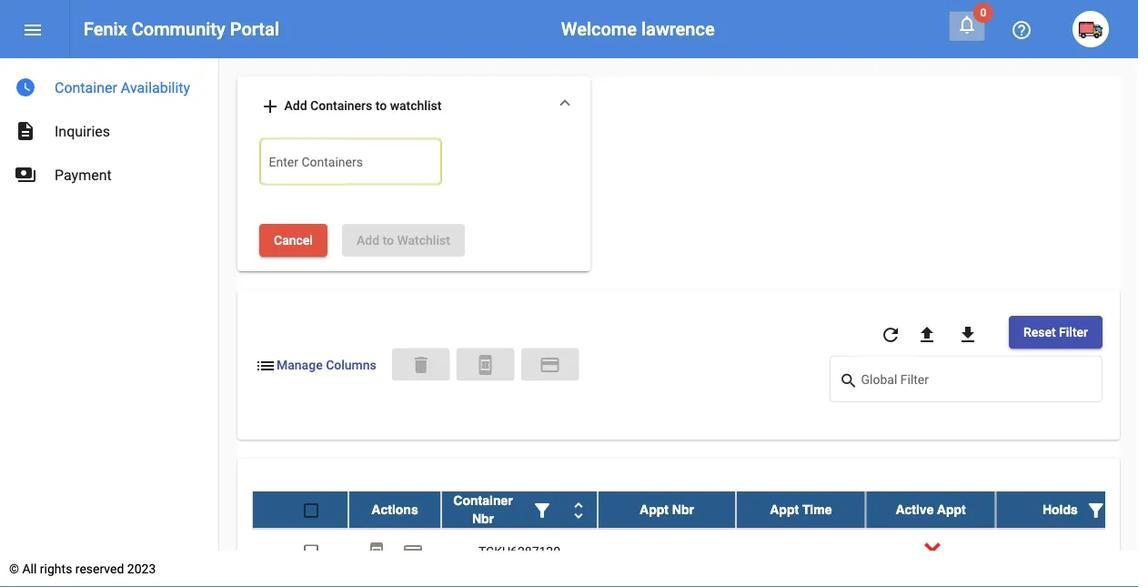 Task type: locate. For each thing, give the bounding box(es) containing it.
1 filter_alt button from the left
[[524, 491, 561, 527]]

no color image containing filter_alt
[[532, 499, 553, 521]]

1 horizontal spatial add
[[357, 232, 380, 247]]

1 vertical spatial payment
[[402, 541, 424, 563]]

cell down appt nbr column header
[[598, 528, 736, 574]]

delete
[[410, 354, 432, 376]]

delete button
[[392, 348, 450, 381]]

container up tcku6287120
[[454, 493, 513, 507]]

fenix community portal
[[84, 18, 279, 40]]

appt inside column header
[[640, 502, 669, 516]]

no color image containing filter_alt
[[1086, 499, 1108, 521]]

no color image inside file_download button
[[958, 324, 979, 346]]

2023
[[127, 561, 156, 576]]

search
[[840, 371, 859, 390]]

column header
[[442, 491, 598, 527]]

0 horizontal spatial appt
[[640, 502, 669, 516]]

filter_alt button
[[524, 491, 561, 527], [1079, 491, 1115, 527]]

no color image inside file_upload button
[[917, 324, 938, 346]]

navigation
[[0, 58, 218, 197]]

appt right active at the bottom
[[938, 502, 966, 516]]

no color image down watch_later at the left of the page
[[15, 120, 36, 142]]

1 appt from the left
[[640, 502, 669, 516]]

1 horizontal spatial payment button
[[521, 348, 579, 381]]

container for nbr
[[454, 493, 513, 507]]

file_download button
[[950, 316, 987, 352]]

0 horizontal spatial book_online button
[[359, 533, 395, 569]]

Global Watchlist Filter field
[[862, 375, 1094, 390]]

2 row from the top
[[252, 528, 1139, 575]]

no color image for the bottom payment "button"
[[402, 541, 424, 563]]

grid
[[252, 491, 1139, 587]]

refresh button
[[873, 316, 909, 352]]

filter_alt inside popup button
[[532, 499, 553, 521]]

1 vertical spatial container
[[454, 493, 513, 507]]

1 horizontal spatial payment
[[539, 354, 561, 376]]

2 appt from the left
[[770, 502, 799, 516]]

filter_alt column header
[[996, 491, 1139, 527]]

actions column header
[[349, 491, 442, 527]]

appt left time
[[770, 502, 799, 516]]

no color image for file_upload button on the right bottom of the page
[[917, 324, 938, 346]]

1 horizontal spatial filter_alt
[[1086, 499, 1108, 521]]

no color image
[[957, 14, 979, 36], [1011, 19, 1033, 41], [15, 76, 36, 98], [15, 120, 36, 142], [15, 164, 36, 186], [255, 354, 277, 376], [475, 354, 497, 376], [532, 499, 553, 521], [568, 499, 590, 521], [366, 541, 388, 563]]

0 horizontal spatial payment button
[[395, 533, 431, 569]]

add
[[284, 98, 307, 113], [357, 232, 380, 247]]

appt
[[640, 502, 669, 516], [770, 502, 799, 516], [938, 502, 966, 516]]

1 vertical spatial add
[[357, 232, 380, 247]]

1 horizontal spatial filter_alt button
[[1079, 491, 1115, 527]]

filter_alt right the holds
[[1086, 499, 1108, 521]]

0 horizontal spatial add
[[284, 98, 307, 113]]

book_online button down actions column header
[[359, 533, 395, 569]]

no color image containing menu
[[22, 19, 44, 41]]

time
[[803, 502, 832, 516]]

0 vertical spatial payment
[[539, 354, 561, 376]]

payment inside row
[[402, 541, 424, 563]]

1 horizontal spatial book_online
[[475, 354, 497, 376]]

no color image containing file_download
[[958, 324, 979, 346]]

no color image containing search
[[840, 370, 862, 392]]

grid containing filter_alt
[[252, 491, 1139, 587]]

active
[[896, 502, 934, 516]]

no color image inside help_outline popup button
[[1011, 19, 1033, 41]]

2 filter_alt from the left
[[1086, 499, 1108, 521]]

row containing filter_alt
[[252, 491, 1139, 528]]

file_download
[[958, 324, 979, 346]]

row
[[252, 491, 1139, 528], [252, 528, 1139, 575]]

filter_alt inside column header
[[1086, 499, 1108, 521]]

0 vertical spatial container
[[55, 79, 117, 96]]

no color image containing file_upload
[[917, 324, 938, 346]]

1 cell from the left
[[598, 528, 736, 574]]

0 horizontal spatial container
[[55, 79, 117, 96]]

add right add
[[284, 98, 307, 113]]

delete image
[[410, 354, 432, 376]]

no color image inside menu button
[[22, 19, 44, 41]]

cell down filter_alt column header
[[996, 528, 1139, 574]]

no color image containing refresh
[[880, 324, 902, 346]]

filter_alt left unfold_more
[[532, 499, 553, 521]]

no color image left unfold_more
[[532, 499, 553, 521]]

add left watchlist
[[357, 232, 380, 247]]

nbr
[[673, 502, 695, 516], [472, 511, 494, 526]]

no color image inside refresh button
[[880, 324, 902, 346]]

book_online down actions column header
[[366, 541, 388, 563]]

3 cell from the left
[[996, 528, 1139, 574]]

1 vertical spatial book_online button
[[359, 533, 395, 569]]

payment
[[539, 354, 561, 376], [402, 541, 424, 563]]

no color image inside notifications_none popup button
[[957, 14, 979, 36]]

0 horizontal spatial filter_alt
[[532, 499, 553, 521]]

no color image inside filter_alt column header
[[1086, 499, 1108, 521]]

0 horizontal spatial payment
[[402, 541, 424, 563]]

no color image down the description
[[15, 164, 36, 186]]

appt for appt time
[[770, 502, 799, 516]]

notifications_none
[[957, 14, 979, 36]]

nbr inside container nbr
[[472, 511, 494, 526]]

no color image left appt nbr
[[568, 499, 590, 521]]

no color image containing watch_later
[[15, 76, 36, 98]]

reserved
[[75, 561, 124, 576]]

holds
[[1043, 502, 1079, 516]]

1 row from the top
[[252, 491, 1139, 528]]

add to watchlist button
[[342, 224, 465, 257]]

book_online
[[475, 354, 497, 376], [366, 541, 388, 563]]

no color image up the description
[[15, 76, 36, 98]]

row containing book_online
[[252, 528, 1139, 575]]

appt time
[[770, 502, 832, 516]]

book_online right delete image
[[475, 354, 497, 376]]

container up inquiries
[[55, 79, 117, 96]]

no color image inside unfold_more button
[[568, 499, 590, 521]]

0 horizontal spatial filter_alt button
[[524, 491, 561, 527]]

add inside button
[[357, 232, 380, 247]]

nbr for container nbr
[[472, 511, 494, 526]]

None text field
[[269, 156, 433, 174]]

no color image containing payments
[[15, 164, 36, 186]]

1 horizontal spatial appt
[[770, 502, 799, 516]]

0 vertical spatial to
[[376, 98, 387, 113]]

payments
[[15, 164, 36, 186]]

book_online inside row
[[366, 541, 388, 563]]

payment button
[[521, 348, 579, 381], [395, 533, 431, 569]]

1 vertical spatial to
[[383, 232, 394, 247]]

add
[[259, 95, 281, 117]]

2 horizontal spatial appt
[[938, 502, 966, 516]]

help_outline
[[1011, 19, 1033, 41]]

1 horizontal spatial book_online button
[[456, 348, 515, 381]]

book_online button right delete 'button'
[[456, 348, 515, 381]]

cancel
[[274, 232, 313, 247]]

container inside navigation
[[55, 79, 117, 96]]

no color image left help_outline popup button
[[957, 14, 979, 36]]

availability
[[121, 79, 190, 96]]

cell down the appt time
[[736, 528, 866, 574]]

notifications_none button
[[949, 11, 986, 41]]

filter_alt
[[532, 499, 553, 521], [1086, 499, 1108, 521]]

reset filter
[[1024, 324, 1089, 339]]

1 vertical spatial book_online
[[366, 541, 388, 563]]

to inside button
[[383, 232, 394, 247]]

unfold_more button
[[561, 491, 597, 527]]

1 horizontal spatial nbr
[[673, 502, 695, 516]]

0 horizontal spatial nbr
[[472, 511, 494, 526]]

container
[[55, 79, 117, 96], [454, 493, 513, 507]]

no color image containing help_outline
[[1011, 19, 1033, 41]]

welcome lawrence
[[562, 18, 715, 40]]

2 filter_alt button from the left
[[1079, 491, 1115, 527]]

to
[[376, 98, 387, 113], [383, 232, 394, 247]]

no color image right delete image
[[475, 354, 497, 376]]

0 horizontal spatial book_online
[[366, 541, 388, 563]]

no color image right notifications_none popup button
[[1011, 19, 1033, 41]]

reset filter button
[[1009, 316, 1103, 348]]

fenix
[[84, 18, 127, 40]]

menu button
[[15, 11, 51, 47]]

0 vertical spatial book_online
[[475, 354, 497, 376]]

appt for appt nbr
[[640, 502, 669, 516]]

appt right unfold_more button
[[640, 502, 669, 516]]

1 horizontal spatial container
[[454, 493, 513, 507]]

no color image left columns on the bottom of the page
[[255, 354, 277, 376]]

no color image inside filter_alt popup button
[[532, 499, 553, 521]]

cell
[[598, 528, 736, 574], [736, 528, 866, 574], [996, 528, 1139, 574]]

©
[[9, 561, 19, 576]]

watchlist
[[390, 98, 442, 113]]

nbr inside column header
[[673, 502, 695, 516]]

1 filter_alt from the left
[[532, 499, 553, 521]]

filter_alt button for holds
[[1079, 491, 1115, 527]]

appt nbr column header
[[598, 491, 736, 527]]

container inside column header
[[454, 493, 513, 507]]

no color image containing notifications_none
[[957, 14, 979, 36]]

watch_later
[[15, 76, 36, 98]]

no color image
[[22, 19, 44, 41], [259, 95, 281, 117], [880, 324, 902, 346], [917, 324, 938, 346], [958, 324, 979, 346], [539, 354, 561, 376], [840, 370, 862, 392], [1086, 499, 1108, 521], [402, 541, 424, 563]]

inquiries
[[55, 122, 110, 140]]

no color image containing unfold_more
[[568, 499, 590, 521]]

book_online button
[[456, 348, 515, 381], [359, 533, 395, 569]]

0 vertical spatial add
[[284, 98, 307, 113]]

list
[[255, 354, 277, 376]]



Task type: describe. For each thing, give the bounding box(es) containing it.
cancel button
[[259, 224, 328, 257]]

© all rights reserved 2023
[[9, 561, 156, 576]]

file_upload
[[917, 324, 938, 346]]

active appt
[[896, 502, 966, 516]]

2 cell from the left
[[736, 528, 866, 574]]

containers
[[311, 98, 373, 113]]

container for availability
[[55, 79, 117, 96]]

menu
[[22, 19, 44, 41]]

rights
[[40, 561, 72, 576]]

add to watchlist
[[357, 232, 451, 247]]

list manage columns
[[255, 354, 377, 376]]

tcku6287120
[[479, 543, 561, 558]]

holds filter_alt
[[1043, 499, 1108, 521]]

no color image down actions column header
[[366, 541, 388, 563]]

watchlist
[[397, 232, 451, 247]]

community
[[132, 18, 226, 40]]

welcome
[[562, 18, 637, 40]]

no color image for file_download button
[[958, 324, 979, 346]]

no color image for menu button
[[22, 19, 44, 41]]

all
[[22, 561, 37, 576]]

lawrence
[[642, 18, 715, 40]]

0 vertical spatial payment button
[[521, 348, 579, 381]]

payment
[[55, 166, 112, 183]]

container nbr
[[454, 493, 513, 526]]

❌
[[925, 543, 938, 558]]

unfold_more
[[568, 499, 590, 521]]

add inside add add containers to watchlist
[[284, 98, 307, 113]]

container availability
[[55, 79, 190, 96]]

payment for no color image associated with the bottom payment "button"
[[402, 541, 424, 563]]

book_online for no color icon underneath actions column header
[[366, 541, 388, 563]]

nbr for appt nbr
[[673, 502, 695, 516]]

file_upload button
[[909, 316, 946, 352]]

column header containing filter_alt
[[442, 491, 598, 527]]

no color image for the top payment "button"
[[539, 354, 561, 376]]

no color image containing description
[[15, 120, 36, 142]]

active appt column header
[[866, 491, 996, 527]]

help_outline button
[[1004, 11, 1040, 47]]

actions
[[372, 502, 418, 516]]

appt time column header
[[736, 491, 866, 527]]

no color image containing list
[[255, 354, 277, 376]]

0 vertical spatial book_online button
[[456, 348, 515, 381]]

1 vertical spatial payment button
[[395, 533, 431, 569]]

reset
[[1024, 324, 1057, 339]]

refresh
[[880, 324, 902, 346]]

book_online for no color icon on the right of delete image
[[475, 354, 497, 376]]

no color image for refresh button
[[880, 324, 902, 346]]

payment for the top payment "button" no color image
[[539, 354, 561, 376]]

no color image containing add
[[259, 95, 281, 117]]

appt nbr
[[640, 502, 695, 516]]

portal
[[230, 18, 279, 40]]

manage
[[277, 358, 323, 373]]

3 appt from the left
[[938, 502, 966, 516]]

description
[[15, 120, 36, 142]]

navigation containing watch_later
[[0, 58, 218, 197]]

columns
[[326, 358, 377, 373]]

filter_alt button for container nbr
[[524, 491, 561, 527]]

add add containers to watchlist
[[259, 95, 442, 117]]

filter
[[1060, 324, 1089, 339]]

to inside add add containers to watchlist
[[376, 98, 387, 113]]



Task type: vqa. For each thing, say whether or not it's contained in the screenshot.


